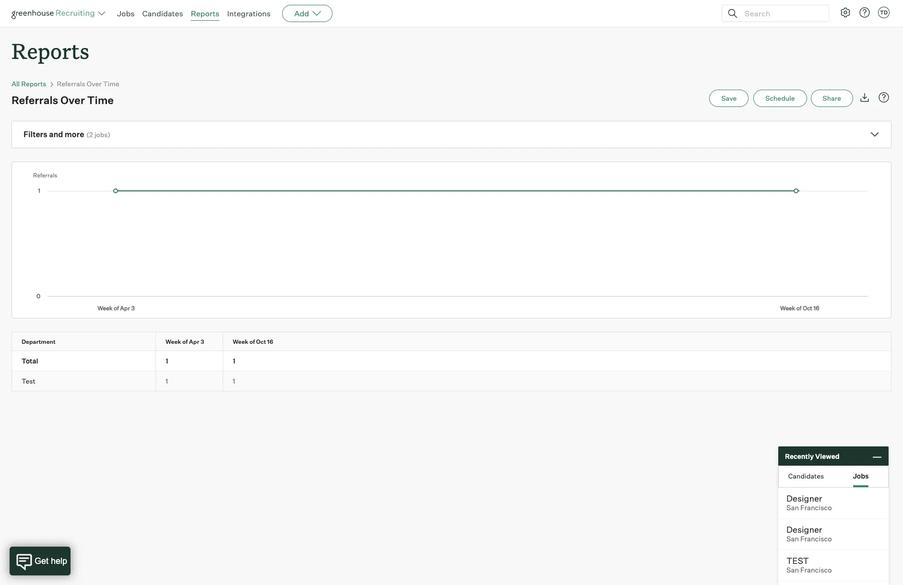 Task type: vqa. For each thing, say whether or not it's contained in the screenshot.
Review
no



Task type: describe. For each thing, give the bounding box(es) containing it.
department column header
[[12, 333, 164, 351]]

download image
[[859, 92, 871, 103]]

test san francisco
[[787, 556, 832, 575]]

filters
[[24, 130, 47, 139]]

1 vertical spatial referrals over time
[[12, 94, 114, 107]]

16
[[267, 338, 273, 346]]

viewed
[[816, 452, 840, 461]]

Search text field
[[743, 6, 820, 20]]

schedule button
[[754, 90, 807, 107]]

2
[[89, 131, 93, 139]]

week for week of apr 3
[[166, 338, 181, 346]]

2 san from the top
[[787, 535, 799, 544]]

1 1 link from the left
[[166, 377, 168, 386]]

add
[[294, 9, 309, 18]]

test
[[22, 377, 35, 386]]

1 vertical spatial reports
[[12, 36, 89, 65]]

0 vertical spatial candidates
[[142, 9, 183, 18]]

1 vertical spatial referrals
[[12, 94, 58, 107]]

oct
[[256, 338, 266, 346]]

and
[[49, 130, 63, 139]]

1 designer san francisco from the top
[[787, 493, 832, 513]]

td
[[880, 9, 888, 16]]

more
[[65, 130, 84, 139]]

integrations
[[227, 9, 271, 18]]

(
[[87, 131, 89, 139]]

1 vertical spatial jobs
[[853, 472, 869, 480]]

grid containing total
[[12, 333, 891, 391]]

of for apr
[[182, 338, 188, 346]]

0 vertical spatial referrals
[[57, 80, 85, 88]]

td button
[[877, 5, 892, 20]]

reports link
[[191, 9, 220, 18]]

greenhouse recruiting image
[[12, 8, 98, 19]]

save button
[[710, 90, 749, 107]]

all reports
[[12, 80, 46, 88]]

all
[[12, 80, 20, 88]]

jobs
[[95, 131, 108, 139]]

total
[[22, 357, 38, 365]]

)
[[108, 131, 110, 139]]

week of oct 16
[[233, 338, 273, 346]]

all reports link
[[12, 80, 46, 88]]

schedule
[[766, 94, 795, 102]]



Task type: locate. For each thing, give the bounding box(es) containing it.
2 designer from the top
[[787, 525, 823, 535]]

reports right all
[[21, 80, 46, 88]]

add button
[[282, 5, 333, 22]]

of for oct
[[250, 338, 255, 346]]

week left oct
[[233, 338, 248, 346]]

0 vertical spatial designer san francisco
[[787, 493, 832, 513]]

0 vertical spatial francisco
[[801, 504, 832, 513]]

designer san francisco
[[787, 493, 832, 513], [787, 525, 832, 544]]

referrals down 'all reports' link on the left of page
[[12, 94, 58, 107]]

apr
[[189, 338, 199, 346]]

week for week of oct 16
[[233, 338, 248, 346]]

1 of from the left
[[182, 338, 188, 346]]

reports
[[191, 9, 220, 18], [12, 36, 89, 65], [21, 80, 46, 88]]

0 horizontal spatial 1 link
[[166, 377, 168, 386]]

tab list containing candidates
[[779, 467, 889, 488]]

1 horizontal spatial over
[[87, 80, 102, 88]]

department
[[22, 338, 56, 346]]

1 vertical spatial time
[[87, 94, 114, 107]]

1
[[166, 357, 168, 365], [233, 357, 236, 365], [166, 377, 168, 386], [233, 377, 235, 386]]

1 link down week of oct 16
[[233, 377, 235, 386]]

designer
[[787, 493, 823, 504], [787, 525, 823, 535]]

test
[[787, 556, 809, 566]]

reports right candidates link
[[191, 9, 220, 18]]

row
[[12, 333, 891, 351], [12, 351, 891, 371], [12, 372, 891, 391]]

week inside column header
[[233, 338, 248, 346]]

designer up test
[[787, 525, 823, 535]]

reports down greenhouse recruiting image
[[12, 36, 89, 65]]

row containing total
[[12, 351, 891, 371]]

2 vertical spatial row
[[12, 372, 891, 391]]

2 vertical spatial reports
[[21, 80, 46, 88]]

1 vertical spatial san
[[787, 535, 799, 544]]

2 designer san francisco from the top
[[787, 525, 832, 544]]

integrations link
[[227, 9, 271, 18]]

week
[[166, 338, 181, 346], [233, 338, 248, 346]]

1 vertical spatial francisco
[[801, 535, 832, 544]]

tab list
[[779, 467, 889, 488]]

of inside column header
[[250, 338, 255, 346]]

row group containing total
[[12, 351, 891, 372]]

3 san from the top
[[787, 566, 799, 575]]

week of apr 3
[[166, 338, 204, 346]]

0 vertical spatial san
[[787, 504, 799, 513]]

2 week from the left
[[233, 338, 248, 346]]

1 vertical spatial over
[[60, 94, 85, 107]]

san inside test san francisco
[[787, 566, 799, 575]]

san
[[787, 504, 799, 513], [787, 535, 799, 544], [787, 566, 799, 575]]

2 1 link from the left
[[233, 377, 235, 386]]

1 horizontal spatial 1 link
[[233, 377, 235, 386]]

filters and more ( 2 jobs )
[[24, 130, 110, 139]]

save and schedule this report to revisit it! element
[[710, 90, 754, 107]]

referrals
[[57, 80, 85, 88], [12, 94, 58, 107]]

recently viewed
[[785, 452, 840, 461]]

0 horizontal spatial of
[[182, 338, 188, 346]]

faq image
[[878, 92, 890, 103]]

0 vertical spatial designer
[[787, 493, 823, 504]]

referrals over time link
[[57, 80, 119, 88]]

1 designer from the top
[[787, 493, 823, 504]]

row group containing test
[[12, 372, 891, 391]]

0 vertical spatial jobs
[[117, 9, 135, 18]]

week inside column header
[[166, 338, 181, 346]]

1 link down week of apr 3
[[166, 377, 168, 386]]

0 vertical spatial reports
[[191, 9, 220, 18]]

configure image
[[840, 7, 852, 18]]

2 vertical spatial francisco
[[801, 566, 832, 575]]

designer san francisco down recently viewed
[[787, 493, 832, 513]]

designer down recently
[[787, 493, 823, 504]]

2 row group from the top
[[12, 372, 891, 391]]

0 vertical spatial row
[[12, 333, 891, 351]]

row containing test
[[12, 372, 891, 391]]

1 link
[[166, 377, 168, 386], [233, 377, 235, 386]]

candidates link
[[142, 9, 183, 18]]

2 row from the top
[[12, 351, 891, 371]]

0 horizontal spatial over
[[60, 94, 85, 107]]

row group
[[12, 351, 891, 372], [12, 372, 891, 391]]

candidates right jobs link
[[142, 9, 183, 18]]

francisco inside test san francisco
[[801, 566, 832, 575]]

referrals right 'all reports' link on the left of page
[[57, 80, 85, 88]]

0 horizontal spatial jobs
[[117, 9, 135, 18]]

0 vertical spatial time
[[103, 80, 119, 88]]

jobs link
[[117, 9, 135, 18]]

1 horizontal spatial of
[[250, 338, 255, 346]]

time
[[103, 80, 119, 88], [87, 94, 114, 107]]

recently
[[785, 452, 814, 461]]

0 horizontal spatial week
[[166, 338, 181, 346]]

1 vertical spatial designer san francisco
[[787, 525, 832, 544]]

of
[[182, 338, 188, 346], [250, 338, 255, 346]]

1 horizontal spatial week
[[233, 338, 248, 346]]

row containing department
[[12, 333, 891, 351]]

2 of from the left
[[250, 338, 255, 346]]

3 row from the top
[[12, 372, 891, 391]]

1 san from the top
[[787, 504, 799, 513]]

1 vertical spatial row
[[12, 351, 891, 371]]

save
[[722, 94, 737, 102]]

referrals over time
[[57, 80, 119, 88], [12, 94, 114, 107]]

1 horizontal spatial candidates
[[789, 472, 824, 480]]

francisco
[[801, 504, 832, 513], [801, 535, 832, 544], [801, 566, 832, 575]]

2 francisco from the top
[[801, 535, 832, 544]]

of left oct
[[250, 338, 255, 346]]

td button
[[878, 7, 890, 18]]

of left apr
[[182, 338, 188, 346]]

0 horizontal spatial candidates
[[142, 9, 183, 18]]

1 row group from the top
[[12, 351, 891, 372]]

1 week from the left
[[166, 338, 181, 346]]

grid
[[12, 333, 891, 391]]

share
[[823, 94, 841, 102]]

week of apr 3 column header
[[156, 333, 231, 351]]

1 francisco from the top
[[801, 504, 832, 513]]

2 vertical spatial san
[[787, 566, 799, 575]]

1 row from the top
[[12, 333, 891, 351]]

0 vertical spatial referrals over time
[[57, 80, 119, 88]]

candidates
[[142, 9, 183, 18], [789, 472, 824, 480]]

designer san francisco up test
[[787, 525, 832, 544]]

0 vertical spatial over
[[87, 80, 102, 88]]

3 francisco from the top
[[801, 566, 832, 575]]

3
[[201, 338, 204, 346]]

of inside column header
[[182, 338, 188, 346]]

1 vertical spatial candidates
[[789, 472, 824, 480]]

share button
[[811, 90, 853, 107]]

candidates down recently viewed
[[789, 472, 824, 480]]

over
[[87, 80, 102, 88], [60, 94, 85, 107]]

jobs
[[117, 9, 135, 18], [853, 472, 869, 480]]

1 vertical spatial designer
[[787, 525, 823, 535]]

week of oct 16 column header
[[223, 333, 299, 351]]

week left apr
[[166, 338, 181, 346]]

1 horizontal spatial jobs
[[853, 472, 869, 480]]



